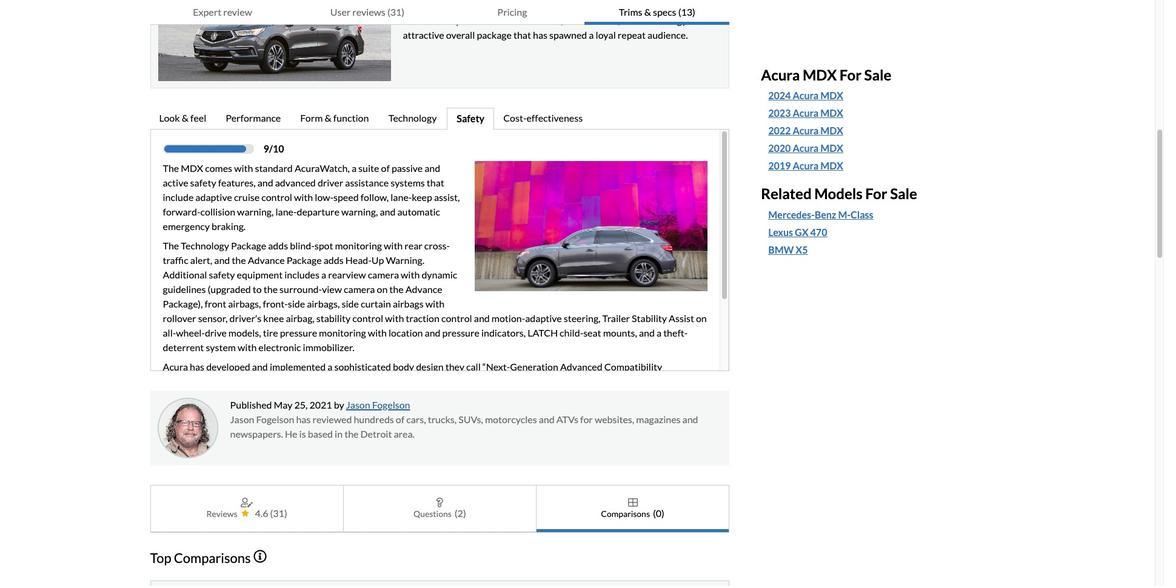 Task type: describe. For each thing, give the bounding box(es) containing it.
features,
[[218, 177, 256, 189]]

a up view
[[321, 269, 326, 281]]

technology inside the technology package adds blind-spot monitoring with rear cross- traffic alert, and the advance package adds head-up warning. additional safety equipment includes a rearview camera with dynamic guidelines (upgraded to the surround-view camera on the advance package), front airbags, front-side airbags, side curtain airbags with rollover sensor, driver's knee airbag, stability control with traction control and motion-adaptive steering, trailer stability assist on all-wheel-drive models, tire pressure monitoring with location and pressure indicators, latch child-seat mounts, and a theft- deterrent system with electronic immobilizer.
[[181, 240, 229, 252]]

2024 acura mdx 2023 acura mdx 2022 acura mdx 2020 acura mdx 2019 acura mdx
[[768, 90, 843, 172]]

form & function tab
[[291, 108, 379, 130]]

a down '"next-'
[[487, 376, 492, 387]]

the technology package adds blind-spot monitoring with rear cross- traffic alert, and the advance package adds head-up warning. additional safety equipment includes a rearview camera with dynamic guidelines (upgraded to the surround-view camera on the advance package), front airbags, front-side airbags, side curtain airbags with rollover sensor, driver's knee airbag, stability control with traction control and motion-adaptive steering, trailer stability assist on all-wheel-drive models, tire pressure monitoring with location and pressure indicators, latch child-seat mounts, and a theft- deterrent system with electronic immobilizer.
[[163, 240, 707, 353]]

question image
[[436, 498, 443, 508]]

acurawatch,
[[295, 162, 350, 174]]

user
[[330, 6, 351, 18]]

from
[[231, 390, 252, 402]]

& for form
[[325, 112, 331, 124]]

package),
[[163, 298, 203, 310]]

0 vertical spatial package
[[231, 240, 266, 252]]

25,
[[294, 400, 308, 411]]

pricing tab
[[440, 0, 585, 25]]

"next-
[[483, 361, 510, 373]]

mercedes-
[[768, 209, 815, 221]]

energy
[[573, 376, 603, 387]]

and left atvs on the left bottom
[[539, 414, 555, 426]]

wheel-
[[176, 327, 205, 339]]

trailer
[[602, 313, 630, 324]]

reviews count element
[[270, 507, 287, 521]]

2 horizontal spatial control
[[441, 313, 472, 324]]

acura right the 2023
[[793, 108, 819, 119]]

frame
[[163, 390, 188, 402]]

look
[[159, 112, 180, 124]]

and down stability
[[639, 327, 655, 339]]

include
[[163, 192, 194, 203]]

lexus gx 470 link
[[768, 226, 827, 240]]

in inside the published may 25, 2021 by jason fogelson jason fogelson has reviewed hundreds of cars, trucks, suvs, motorcycles and atvs for websites, magazines and newspapers. he is based in the detroit area.
[[335, 429, 343, 440]]

with up the traction
[[425, 298, 444, 310]]

tab list containing look & feel
[[150, 108, 729, 130]]

low-
[[315, 192, 334, 203]]

cars,
[[406, 414, 426, 426]]

departure
[[297, 206, 339, 218]]

safety inside the technology package adds blind-spot monitoring with rear cross- traffic alert, and the advance package adds head-up warning. additional safety equipment includes a rearview camera with dynamic guidelines (upgraded to the surround-view camera on the advance package), front airbags, front-side airbags, side curtain airbags with rollover sensor, driver's knee airbag, stability control with traction control and motion-adaptive steering, trailer stability assist on all-wheel-drive models, tire pressure monitoring with location and pressure indicators, latch child-seat mounts, and a theft- deterrent system with electronic immobilizer.
[[209, 269, 235, 281]]

gx
[[795, 227, 808, 238]]

470
[[810, 227, 827, 238]]

with down advanced
[[294, 192, 313, 203]]

airbag,
[[286, 313, 314, 324]]

1 horizontal spatial fogelson
[[372, 400, 410, 411]]

1 vertical spatial monitoring
[[319, 327, 366, 339]]

info circle image
[[253, 551, 267, 564]]

questions
[[413, 509, 452, 519]]

he
[[285, 429, 297, 440]]

0 vertical spatial jason
[[346, 400, 370, 411]]

cost-effectiveness
[[503, 112, 583, 124]]

and down follow,
[[380, 206, 396, 218]]

reviews
[[352, 6, 385, 18]]

function
[[333, 112, 369, 124]]

system
[[206, 342, 236, 353]]

reviewed
[[312, 414, 352, 426]]

related models for sale
[[761, 185, 917, 203]]

acura right 2022
[[793, 125, 819, 137]]

hundreds
[[354, 414, 394, 426]]

9
[[263, 143, 269, 155]]

the down compatibility
[[641, 376, 655, 387]]

(ace)
[[215, 376, 240, 387]]

tab list containing 4.6
[[150, 486, 729, 534]]

cruise
[[234, 192, 260, 203]]

with up location
[[385, 313, 404, 324]]

with down warning.
[[401, 269, 420, 281]]

performance
[[226, 112, 281, 124]]

2021
[[309, 400, 332, 411]]

1 pressure from the left
[[280, 327, 317, 339]]

tire
[[263, 327, 278, 339]]

websites,
[[595, 414, 634, 426]]

occupants.
[[254, 390, 299, 402]]

compatibility
[[604, 361, 662, 373]]

has inside acura has developed and implemented a sophisticated body design they call "next-generation advanced compatibility engineering (ace) body structure," which is designed to absorb the impact in a crash, transferring energy through the mdx's frame and away from occupants.
[[190, 361, 204, 373]]

1 vertical spatial comparisons
[[174, 551, 251, 567]]

& for trims
[[644, 6, 651, 18]]

assistance
[[345, 177, 389, 189]]

sale for acura mdx for sale
[[864, 66, 891, 83]]

cost-effectiveness tab
[[494, 108, 593, 130]]

expert review
[[193, 6, 252, 18]]

2024
[[768, 90, 791, 101]]

m-
[[838, 209, 851, 221]]

drive
[[205, 327, 227, 339]]

of inside the published may 25, 2021 by jason fogelson jason fogelson has reviewed hundreds of cars, trucks, suvs, motorcycles and atvs for websites, magazines and newspapers. he is based in the detroit area.
[[396, 414, 404, 426]]

2020 acura mdx test drive review summaryimage image
[[158, 0, 391, 81]]

performance tab
[[217, 108, 291, 130]]

based
[[308, 429, 333, 440]]

0 vertical spatial lane-
[[391, 192, 412, 203]]

follow,
[[361, 192, 389, 203]]

0 vertical spatial monitoring
[[335, 240, 382, 252]]

0 vertical spatial camera
[[368, 269, 399, 281]]

1 vertical spatial (31)
[[270, 508, 287, 520]]

electronic
[[258, 342, 301, 353]]

magazines
[[636, 414, 681, 426]]

acura mdx for sale
[[761, 66, 891, 83]]

jason fogelson link
[[346, 400, 410, 411]]

adaptive inside 'the mdx comes with standard acurawatch, a suite of passive and active safety features, and advanced driver assistance systems that include adaptive cruise control with low-speed follow, lane-keep assist, forward-collision warning, lane-departure warning, and automatic emergency braking.'
[[195, 192, 232, 203]]

acura inside acura has developed and implemented a sophisticated body design they call "next-generation advanced compatibility engineering (ace) body structure," which is designed to absorb the impact in a crash, transferring energy through the mdx's frame and away from occupants.
[[163, 361, 188, 373]]

with up warning.
[[384, 240, 403, 252]]

safety tab
[[447, 108, 494, 130]]

deterrent
[[163, 342, 204, 353]]

the for the mdx comes with standard acurawatch, a suite of passive and active safety features, and advanced driver assistance systems that include adaptive cruise control with low-speed follow, lane-keep assist, forward-collision warning, lane-departure warning, and automatic emergency braking.
[[163, 162, 179, 174]]

tab list containing expert review
[[150, 0, 730, 25]]

the up equipment
[[232, 255, 246, 266]]

1 vertical spatial fogelson
[[256, 414, 294, 426]]

form & function
[[300, 112, 369, 124]]

through
[[605, 376, 639, 387]]

impact
[[447, 376, 475, 387]]

acura has developed and implemented a sophisticated body design they call "next-generation advanced compatibility engineering (ace) body structure," which is designed to absorb the impact in a crash, transferring energy through the mdx's frame and away from occupants.
[[163, 361, 685, 402]]

1 vertical spatial camera
[[344, 284, 375, 295]]

trims & specs (13) tab
[[585, 0, 730, 25]]

structure,"
[[266, 376, 311, 387]]

mercedes-benz m-class lexus gx 470 bmw x5
[[768, 209, 873, 256]]

0 horizontal spatial advance
[[248, 255, 285, 266]]

0 vertical spatial adds
[[268, 240, 288, 252]]

includes
[[284, 269, 319, 281]]

active
[[163, 177, 188, 189]]

seat
[[583, 327, 601, 339]]

(13)
[[678, 6, 695, 18]]

blind-
[[290, 240, 314, 252]]

sale for related models for sale
[[890, 185, 917, 203]]

keep
[[412, 192, 432, 203]]

mdx inside 'the mdx comes with standard acurawatch, a suite of passive and active safety features, and advanced driver assistance systems that include adaptive cruise control with low-speed follow, lane-keep assist, forward-collision warning, lane-departure warning, and automatic emergency braking.'
[[181, 162, 203, 174]]

and down engineering
[[190, 390, 205, 402]]

1 vertical spatial package
[[287, 255, 322, 266]]

and down standard
[[257, 177, 273, 189]]

acura right the 2019
[[793, 160, 819, 172]]

0 vertical spatial on
[[377, 284, 388, 295]]

advanced
[[275, 177, 316, 189]]

effectiveness
[[527, 112, 583, 124]]

rearview
[[328, 269, 366, 281]]

body
[[242, 376, 264, 387]]

is inside the published may 25, 2021 by jason fogelson jason fogelson has reviewed hundreds of cars, trucks, suvs, motorcycles and atvs for websites, magazines and newspapers. he is based in the detroit area.
[[299, 429, 306, 440]]

published may 25, 2021 by jason fogelson jason fogelson has reviewed hundreds of cars, trucks, suvs, motorcycles and atvs for websites, magazines and newspapers. he is based in the detroit area.
[[230, 400, 698, 440]]

reviews
[[206, 509, 237, 519]]

and up that
[[425, 162, 440, 174]]

additional
[[163, 269, 207, 281]]

the down design
[[431, 376, 445, 387]]

cross-
[[424, 240, 450, 252]]

mounts,
[[603, 327, 637, 339]]

atvs
[[556, 414, 578, 426]]

10
[[273, 143, 284, 155]]

questions count element
[[455, 507, 466, 521]]

2023
[[768, 108, 791, 119]]

comparisons (0)
[[601, 508, 664, 520]]

form
[[300, 112, 323, 124]]



Task type: locate. For each thing, give the bounding box(es) containing it.
1 vertical spatial adds
[[324, 255, 344, 266]]

1 horizontal spatial comparisons
[[601, 509, 650, 519]]

2023 acura mdx link
[[768, 106, 993, 121], [768, 106, 843, 121]]

0 horizontal spatial has
[[190, 361, 204, 373]]

by
[[334, 400, 344, 411]]

has up engineering
[[190, 361, 204, 373]]

camera down rearview
[[344, 284, 375, 295]]

1 horizontal spatial technology
[[388, 112, 437, 124]]

1 horizontal spatial adaptive
[[525, 313, 562, 324]]

advance up equipment
[[248, 255, 285, 266]]

fogelson up hundreds
[[372, 400, 410, 411]]

0 vertical spatial (31)
[[387, 6, 404, 18]]

2 airbags, from the left
[[307, 298, 340, 310]]

technology tab
[[379, 108, 447, 130]]

with up 'features,'
[[234, 162, 253, 174]]

motion-
[[492, 313, 525, 324]]

monitoring
[[335, 240, 382, 252], [319, 327, 366, 339]]

1 horizontal spatial package
[[287, 255, 322, 266]]

that
[[427, 177, 444, 189]]

0 horizontal spatial jason
[[230, 414, 254, 426]]

0 vertical spatial fogelson
[[372, 400, 410, 411]]

1 horizontal spatial of
[[396, 414, 404, 426]]

view
[[322, 284, 342, 295]]

to inside acura has developed and implemented a sophisticated body design they call "next-generation advanced compatibility engineering (ace) body structure," which is designed to absorb the impact in a crash, transferring energy through the mdx's frame and away from occupants.
[[389, 376, 398, 387]]

1 horizontal spatial advance
[[405, 284, 442, 295]]

comparisons
[[601, 509, 650, 519], [174, 551, 251, 567]]

0 horizontal spatial &
[[182, 112, 189, 124]]

adds left blind-
[[268, 240, 288, 252]]

assist
[[669, 313, 694, 324]]

package down blind-
[[287, 255, 322, 266]]

1 warning, from the left
[[237, 206, 274, 218]]

0 vertical spatial tab list
[[150, 0, 730, 25]]

1 vertical spatial has
[[296, 414, 311, 426]]

& left feel
[[182, 112, 189, 124]]

crash,
[[494, 376, 519, 387]]

0 vertical spatial sale
[[864, 66, 891, 83]]

and down the traction
[[425, 327, 440, 339]]

the down reviewed at bottom left
[[344, 429, 359, 440]]

1 horizontal spatial is
[[340, 376, 347, 387]]

lane- down the systems
[[391, 192, 412, 203]]

1 vertical spatial jason
[[230, 414, 254, 426]]

the for the technology package adds blind-spot monitoring with rear cross- traffic alert, and the advance package adds head-up warning. additional safety equipment includes a rearview camera with dynamic guidelines (upgraded to the surround-view camera on the advance package), front airbags, front-side airbags, side curtain airbags with rollover sensor, driver's knee airbag, stability control with traction control and motion-adaptive steering, trailer stability assist on all-wheel-drive models, tire pressure monitoring with location and pressure indicators, latch child-seat mounts, and a theft- deterrent system with electronic immobilizer.
[[163, 240, 179, 252]]

assist,
[[434, 192, 460, 203]]

warning, down "cruise"
[[237, 206, 274, 218]]

& inside look & feel tab
[[182, 112, 189, 124]]

0 horizontal spatial lane-
[[276, 206, 297, 218]]

the
[[232, 255, 246, 266], [264, 284, 278, 295], [389, 284, 404, 295], [431, 376, 445, 387], [641, 376, 655, 387], [344, 429, 359, 440]]

bmw
[[768, 244, 794, 256]]

the up active
[[163, 162, 179, 174]]

monitoring up head-
[[335, 240, 382, 252]]

driver
[[318, 177, 343, 189]]

1 vertical spatial sale
[[890, 185, 917, 203]]

and up body
[[252, 361, 268, 373]]

and right alert,
[[214, 255, 230, 266]]

0 vertical spatial of
[[381, 162, 390, 174]]

control right the traction
[[441, 313, 472, 324]]

1 vertical spatial lane-
[[276, 206, 297, 218]]

jason down published
[[230, 414, 254, 426]]

rear
[[405, 240, 422, 252]]

0 horizontal spatial adaptive
[[195, 192, 232, 203]]

and right the magazines
[[682, 414, 698, 426]]

automatic
[[397, 206, 440, 218]]

comes
[[205, 162, 232, 174]]

2 horizontal spatial &
[[644, 6, 651, 18]]

0 horizontal spatial warning,
[[237, 206, 274, 218]]

acura up the 2024
[[761, 66, 800, 83]]

absorb
[[399, 376, 429, 387]]

class
[[851, 209, 873, 221]]

collision
[[200, 206, 235, 218]]

2 pressure from the left
[[442, 327, 479, 339]]

1 vertical spatial to
[[389, 376, 398, 387]]

top
[[150, 551, 171, 567]]

of right the suite
[[381, 162, 390, 174]]

away
[[207, 390, 229, 402]]

is right he
[[299, 429, 306, 440]]

1 horizontal spatial has
[[296, 414, 311, 426]]

is
[[340, 376, 347, 387], [299, 429, 306, 440]]

is inside acura has developed and implemented a sophisticated body design they call "next-generation advanced compatibility engineering (ace) body structure," which is designed to absorb the impact in a crash, transferring energy through the mdx's frame and away from occupants.
[[340, 376, 347, 387]]

a left theft-
[[657, 327, 661, 339]]

to down equipment
[[253, 284, 262, 295]]

1 tab list from the top
[[150, 0, 730, 25]]

& left specs
[[644, 6, 651, 18]]

0 horizontal spatial pressure
[[280, 327, 317, 339]]

a up 'which'
[[328, 361, 332, 373]]

with left location
[[368, 327, 387, 339]]

1 vertical spatial technology
[[181, 240, 229, 252]]

0 horizontal spatial technology
[[181, 240, 229, 252]]

& for look
[[182, 112, 189, 124]]

safety up the (upgraded
[[209, 269, 235, 281]]

call
[[466, 361, 481, 373]]

0 horizontal spatial (31)
[[270, 508, 287, 520]]

1 horizontal spatial control
[[352, 313, 383, 324]]

& right form
[[325, 112, 331, 124]]

0 vertical spatial advance
[[248, 255, 285, 266]]

stability
[[632, 313, 667, 324]]

sale
[[864, 66, 891, 83], [890, 185, 917, 203]]

1 horizontal spatial &
[[325, 112, 331, 124]]

tab panel containing 9
[[150, 129, 729, 404]]

they
[[445, 361, 464, 373]]

1 the from the top
[[163, 162, 179, 174]]

2 tab list from the top
[[150, 108, 729, 130]]

bmw x5 link
[[768, 243, 808, 258]]

package down braking.
[[231, 240, 266, 252]]

steering,
[[564, 313, 600, 324]]

0 horizontal spatial package
[[231, 240, 266, 252]]

jason fogelson automotive journalist image
[[157, 398, 218, 459]]

1 horizontal spatial for
[[865, 185, 887, 203]]

of inside 'the mdx comes with standard acurawatch, a suite of passive and active safety features, and advanced driver assistance systems that include adaptive cruise control with low-speed follow, lane-keep assist, forward-collision warning, lane-departure warning, and automatic emergency braking.'
[[381, 162, 390, 174]]

for
[[580, 414, 593, 426]]

1 horizontal spatial warning,
[[341, 206, 378, 218]]

to down body
[[389, 376, 398, 387]]

head-
[[345, 255, 372, 266]]

/
[[269, 143, 273, 155]]

2 side from the left
[[342, 298, 359, 310]]

and
[[425, 162, 440, 174], [257, 177, 273, 189], [380, 206, 396, 218], [214, 255, 230, 266], [474, 313, 490, 324], [425, 327, 440, 339], [639, 327, 655, 339], [252, 361, 268, 373], [190, 390, 205, 402], [539, 414, 555, 426], [682, 414, 698, 426]]

user edit image
[[241, 498, 253, 508]]

expert review tab
[[150, 0, 295, 25]]

immobilizer.
[[303, 342, 354, 353]]

3 tab list from the top
[[150, 486, 729, 534]]

(31) inside tab
[[387, 6, 404, 18]]

safety inside 'the mdx comes with standard acurawatch, a suite of passive and active safety features, and advanced driver assistance systems that include adaptive cruise control with low-speed follow, lane-keep assist, forward-collision warning, lane-departure warning, and automatic emergency braking.'
[[190, 177, 216, 189]]

0 vertical spatial for
[[840, 66, 862, 83]]

advanced
[[560, 361, 602, 373]]

0 horizontal spatial adds
[[268, 240, 288, 252]]

pressure down airbag,
[[280, 327, 317, 339]]

in down reviewed at bottom left
[[335, 429, 343, 440]]

0 vertical spatial adaptive
[[195, 192, 232, 203]]

airbags
[[393, 298, 424, 310]]

side up airbag,
[[288, 298, 305, 310]]

in down call
[[477, 376, 485, 387]]

(upgraded
[[208, 284, 251, 295]]

control
[[261, 192, 292, 203], [352, 313, 383, 324], [441, 313, 472, 324]]

traction
[[406, 313, 440, 324]]

control down advanced
[[261, 192, 292, 203]]

spot
[[314, 240, 333, 252]]

user reviews (31)
[[330, 6, 404, 18]]

technology up passive
[[388, 112, 437, 124]]

0 horizontal spatial control
[[261, 192, 292, 203]]

the mdx comes with standard acurawatch, a suite of passive and active safety features, and advanced driver assistance systems that include adaptive cruise control with low-speed follow, lane-keep assist, forward-collision warning, lane-departure warning, and automatic emergency braking.
[[163, 162, 460, 232]]

jason
[[346, 400, 370, 411], [230, 414, 254, 426]]

standard
[[255, 162, 293, 174]]

acura up engineering
[[163, 361, 188, 373]]

2019 acura mdx link up related models for sale
[[768, 159, 993, 174]]

to inside the technology package adds blind-spot monitoring with rear cross- traffic alert, and the advance package adds head-up warning. additional safety equipment includes a rearview camera with dynamic guidelines (upgraded to the surround-view camera on the advance package), front airbags, front-side airbags, side curtain airbags with rollover sensor, driver's knee airbag, stability control with traction control and motion-adaptive steering, trailer stability assist on all-wheel-drive models, tire pressure monitoring with location and pressure indicators, latch child-seat mounts, and a theft- deterrent system with electronic immobilizer.
[[253, 284, 262, 295]]

camera down up
[[368, 269, 399, 281]]

2 warning, from the left
[[341, 206, 378, 218]]

fogelson down "may"
[[256, 414, 294, 426]]

0 vertical spatial to
[[253, 284, 262, 295]]

1 horizontal spatial side
[[342, 298, 359, 310]]

1 horizontal spatial to
[[389, 376, 398, 387]]

1 horizontal spatial lane-
[[391, 192, 412, 203]]

has inside the published may 25, 2021 by jason fogelson jason fogelson has reviewed hundreds of cars, trucks, suvs, motorcycles and atvs for websites, magazines and newspapers. he is based in the detroit area.
[[296, 414, 311, 426]]

equipment
[[237, 269, 283, 281]]

acura right the 2024
[[793, 90, 819, 101]]

with down models,
[[238, 342, 257, 353]]

on up curtain
[[377, 284, 388, 295]]

advance down dynamic at the left top
[[405, 284, 442, 295]]

0 horizontal spatial side
[[288, 298, 305, 310]]

driver's
[[230, 313, 261, 324]]

(31) right the 4.6
[[270, 508, 287, 520]]

look & feel
[[159, 112, 206, 124]]

has down 25,
[[296, 414, 311, 426]]

look & feel tab
[[150, 108, 217, 130]]

lexus
[[768, 227, 793, 238]]

of up area.
[[396, 414, 404, 426]]

the inside 'the mdx comes with standard acurawatch, a suite of passive and active safety features, and advanced driver assistance systems that include adaptive cruise control with low-speed follow, lane-keep assist, forward-collision warning, lane-departure warning, and automatic emergency braking.'
[[163, 162, 179, 174]]

child-
[[560, 327, 583, 339]]

0 horizontal spatial of
[[381, 162, 390, 174]]

0 horizontal spatial in
[[335, 429, 343, 440]]

(31) right reviews on the top of the page
[[387, 6, 404, 18]]

0 horizontal spatial airbags,
[[228, 298, 261, 310]]

of
[[381, 162, 390, 174], [396, 414, 404, 426]]

front-
[[263, 298, 288, 310]]

mercedes-benz m-class link
[[768, 208, 873, 223]]

newspapers.
[[230, 429, 283, 440]]

expert
[[193, 6, 221, 18]]

the up front-
[[264, 284, 278, 295]]

safety
[[190, 177, 216, 189], [209, 269, 235, 281]]

1 horizontal spatial adds
[[324, 255, 344, 266]]

safety down comes
[[190, 177, 216, 189]]

on
[[377, 284, 388, 295], [696, 313, 707, 324]]

latch
[[528, 327, 558, 339]]

adaptive inside the technology package adds blind-spot monitoring with rear cross- traffic alert, and the advance package adds head-up warning. additional safety equipment includes a rearview camera with dynamic guidelines (upgraded to the surround-view camera on the advance package), front airbags, front-side airbags, side curtain airbags with rollover sensor, driver's knee airbag, stability control with traction control and motion-adaptive steering, trailer stability assist on all-wheel-drive models, tire pressure monitoring with location and pressure indicators, latch child-seat mounts, and a theft- deterrent system with electronic immobilizer.
[[525, 313, 562, 324]]

up
[[372, 255, 384, 266]]

2 the from the top
[[163, 240, 179, 252]]

adaptive
[[195, 192, 232, 203], [525, 313, 562, 324]]

1 horizontal spatial in
[[477, 376, 485, 387]]

comparisons down 'th large' image
[[601, 509, 650, 519]]

2019 acura mdx link
[[768, 159, 993, 174], [768, 159, 843, 174]]

th large image
[[628, 498, 638, 508]]

1 side from the left
[[288, 298, 305, 310]]

& inside form & function "tab"
[[325, 112, 331, 124]]

0 vertical spatial the
[[163, 162, 179, 174]]

(0)
[[653, 508, 664, 520]]

location
[[389, 327, 423, 339]]

0 horizontal spatial on
[[377, 284, 388, 295]]

1 airbags, from the left
[[228, 298, 261, 310]]

adaptive up latch
[[525, 313, 562, 324]]

1 vertical spatial adaptive
[[525, 313, 562, 324]]

on right assist
[[696, 313, 707, 324]]

airbags, up driver's
[[228, 298, 261, 310]]

trims & specs (13)
[[619, 6, 695, 18]]

0 horizontal spatial fogelson
[[256, 414, 294, 426]]

0 vertical spatial is
[[340, 376, 347, 387]]

2 vertical spatial tab list
[[150, 486, 729, 534]]

4.6 (31)
[[255, 508, 287, 520]]

1 horizontal spatial airbags,
[[307, 298, 340, 310]]

1 vertical spatial is
[[299, 429, 306, 440]]

questions (2)
[[413, 508, 466, 520]]

0 vertical spatial has
[[190, 361, 204, 373]]

0 vertical spatial safety
[[190, 177, 216, 189]]

technology inside tab
[[388, 112, 437, 124]]

0 horizontal spatial for
[[840, 66, 862, 83]]

for for models
[[865, 185, 887, 203]]

is right 'which'
[[340, 376, 347, 387]]

tab panel
[[150, 129, 729, 404]]

0 horizontal spatial comparisons
[[174, 551, 251, 567]]

designed
[[349, 376, 387, 387]]

2020 acura mdx test drive review safetyimage image
[[475, 161, 708, 292]]

&
[[644, 6, 651, 18], [182, 112, 189, 124], [325, 112, 331, 124]]

the up airbags
[[389, 284, 404, 295]]

package
[[231, 240, 266, 252], [287, 255, 322, 266]]

adds down spot
[[324, 255, 344, 266]]

1 horizontal spatial (31)
[[387, 6, 404, 18]]

jason right by
[[346, 400, 370, 411]]

2022
[[768, 125, 791, 137]]

0 vertical spatial technology
[[388, 112, 437, 124]]

comparisons count element
[[653, 507, 664, 521]]

technology up alert,
[[181, 240, 229, 252]]

a inside 'the mdx comes with standard acurawatch, a suite of passive and active safety features, and advanced driver assistance systems that include adaptive cruise control with low-speed follow, lane-keep assist, forward-collision warning, lane-departure warning, and automatic emergency braking.'
[[352, 162, 357, 174]]

for for mdx
[[840, 66, 862, 83]]

1 horizontal spatial jason
[[346, 400, 370, 411]]

design
[[416, 361, 444, 373]]

the up traffic
[[163, 240, 179, 252]]

user reviews (31) tab
[[295, 0, 440, 25]]

warning, down the speed
[[341, 206, 378, 218]]

and up 'indicators,'
[[474, 313, 490, 324]]

0 vertical spatial comparisons
[[601, 509, 650, 519]]

airbags, down view
[[307, 298, 340, 310]]

2019
[[768, 160, 791, 172]]

control down curtain
[[352, 313, 383, 324]]

the inside the technology package adds blind-spot monitoring with rear cross- traffic alert, and the advance package adds head-up warning. additional safety equipment includes a rearview camera with dynamic guidelines (upgraded to the surround-view camera on the advance package), front airbags, front-side airbags, side curtain airbags with rollover sensor, driver's knee airbag, stability control with traction control and motion-adaptive steering, trailer stability assist on all-wheel-drive models, tire pressure monitoring with location and pressure indicators, latch child-seat mounts, and a theft- deterrent system with electronic immobilizer.
[[163, 240, 179, 252]]

1 vertical spatial advance
[[405, 284, 442, 295]]

1 vertical spatial on
[[696, 313, 707, 324]]

& inside trims & specs (13) tab
[[644, 6, 651, 18]]

1 vertical spatial of
[[396, 414, 404, 426]]

theft-
[[663, 327, 688, 339]]

implemented
[[270, 361, 326, 373]]

in inside acura has developed and implemented a sophisticated body design they call "next-generation advanced compatibility engineering (ace) body structure," which is designed to absorb the impact in a crash, transferring energy through the mdx's frame and away from occupants.
[[477, 376, 485, 387]]

comparisons down reviews
[[174, 551, 251, 567]]

side up "stability"
[[342, 298, 359, 310]]

0 horizontal spatial is
[[299, 429, 306, 440]]

1 horizontal spatial on
[[696, 313, 707, 324]]

pricing
[[497, 6, 527, 18]]

0 horizontal spatial to
[[253, 284, 262, 295]]

2019 acura mdx link down 2020
[[768, 159, 843, 174]]

adaptive up collision
[[195, 192, 232, 203]]

which
[[313, 376, 338, 387]]

1 vertical spatial safety
[[209, 269, 235, 281]]

1 horizontal spatial pressure
[[442, 327, 479, 339]]

rollover
[[163, 313, 196, 324]]

safety
[[457, 113, 485, 124]]

monitoring down "stability"
[[319, 327, 366, 339]]

1 vertical spatial in
[[335, 429, 343, 440]]

lane- down advanced
[[276, 206, 297, 218]]

acura
[[761, 66, 800, 83], [793, 90, 819, 101], [793, 108, 819, 119], [793, 125, 819, 137], [793, 143, 819, 154], [793, 160, 819, 172], [163, 361, 188, 373]]

in
[[477, 376, 485, 387], [335, 429, 343, 440]]

forward-
[[163, 206, 200, 218]]

comparisons inside comparisons (0)
[[601, 509, 650, 519]]

tab list
[[150, 0, 730, 25], [150, 108, 729, 130], [150, 486, 729, 534]]

0 vertical spatial in
[[477, 376, 485, 387]]

a left the suite
[[352, 162, 357, 174]]

suvs,
[[459, 414, 483, 426]]

(31)
[[387, 6, 404, 18], [270, 508, 287, 520]]

pressure up they
[[442, 327, 479, 339]]

acura right 2020
[[793, 143, 819, 154]]

1 vertical spatial for
[[865, 185, 887, 203]]

dynamic
[[422, 269, 457, 281]]

1 vertical spatial the
[[163, 240, 179, 252]]

the inside the published may 25, 2021 by jason fogelson jason fogelson has reviewed hundreds of cars, trucks, suvs, motorcycles and atvs for websites, magazines and newspapers. he is based in the detroit area.
[[344, 429, 359, 440]]

feel
[[190, 112, 206, 124]]

1 vertical spatial tab list
[[150, 108, 729, 130]]

control inside 'the mdx comes with standard acurawatch, a suite of passive and active safety features, and advanced driver assistance systems that include adaptive cruise control with low-speed follow, lane-keep assist, forward-collision warning, lane-departure warning, and automatic emergency braking.'
[[261, 192, 292, 203]]



Task type: vqa. For each thing, say whether or not it's contained in the screenshot.
features,
yes



